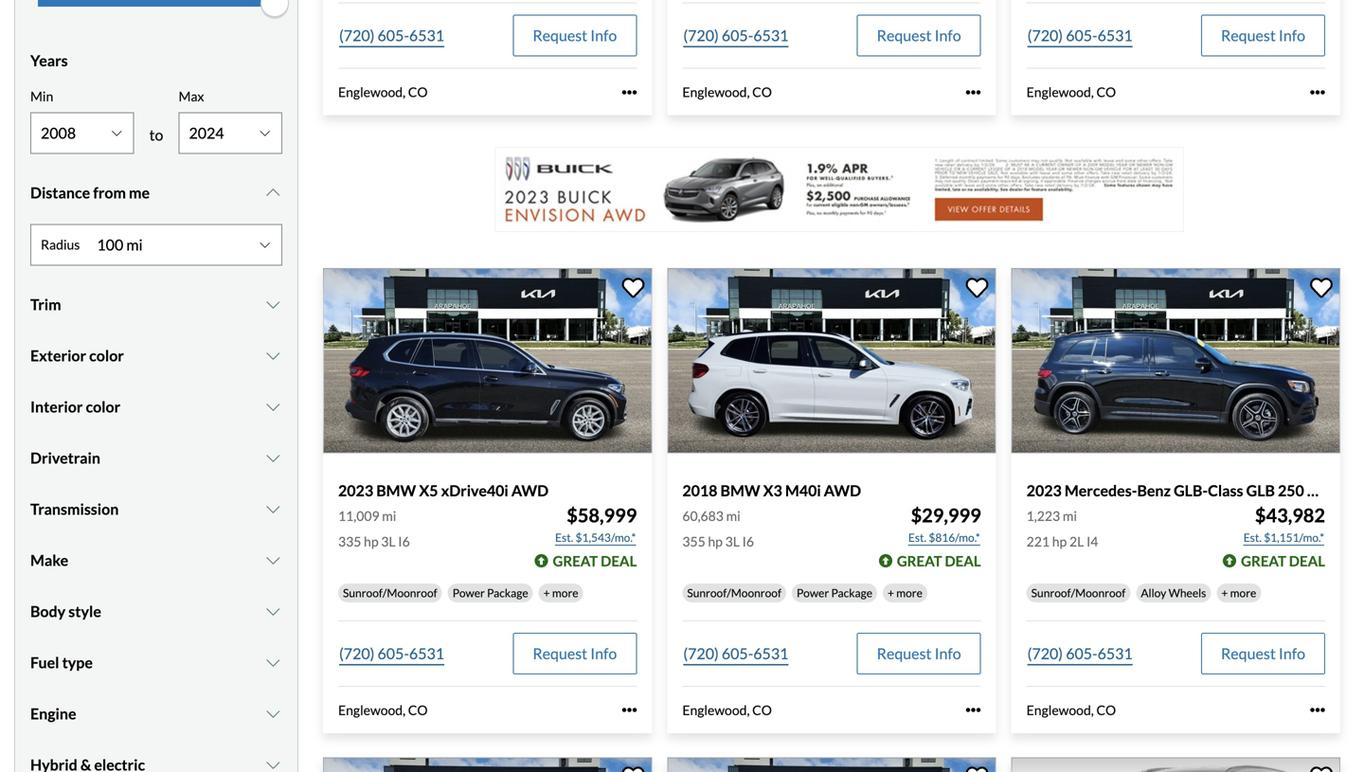 Task type: locate. For each thing, give the bounding box(es) containing it.
sunroof/moonroof down 355
[[687, 586, 782, 600]]

englewood, for ellipsis h icon to the middle
[[682, 84, 750, 100]]

benz
[[1137, 481, 1171, 500]]

0 horizontal spatial awd
[[511, 481, 549, 500]]

3 + more from the left
[[1222, 586, 1257, 600]]

2 + from the left
[[888, 586, 894, 600]]

fuel type
[[30, 653, 93, 672]]

1 3l from the left
[[381, 533, 396, 549]]

deal
[[601, 552, 637, 569], [945, 552, 981, 569], [1289, 552, 1325, 569]]

interior
[[30, 397, 83, 416]]

2 2023 from the left
[[1027, 481, 1062, 500]]

1 2023 from the left
[[338, 481, 373, 500]]

3 mi from the left
[[1063, 508, 1077, 524]]

2 horizontal spatial deal
[[1289, 552, 1325, 569]]

power
[[453, 586, 485, 600], [797, 586, 829, 600]]

0 horizontal spatial deal
[[601, 552, 637, 569]]

mi right 60,683
[[726, 508, 741, 524]]

1 horizontal spatial deal
[[945, 552, 981, 569]]

power package for $58,999
[[453, 586, 528, 600]]

great deal down 'est. $1,151/mo.*' button
[[1241, 552, 1325, 569]]

2 horizontal spatial + more
[[1222, 586, 1257, 600]]

mi for $58,999
[[382, 508, 396, 524]]

bmw
[[376, 481, 416, 500], [721, 481, 760, 500]]

1 horizontal spatial +
[[888, 586, 894, 600]]

0 horizontal spatial bmw
[[376, 481, 416, 500]]

1 + more from the left
[[543, 586, 578, 600]]

chevron down image inside the drivetrain dropdown button
[[264, 450, 282, 466]]

3l right 335
[[381, 533, 396, 549]]

0 vertical spatial chevron down image
[[264, 553, 282, 568]]

co
[[408, 84, 428, 100], [752, 84, 772, 100], [1097, 84, 1116, 100], [408, 702, 428, 718], [752, 702, 772, 718], [1097, 702, 1116, 718]]

ellipsis h image for $29,999
[[966, 703, 981, 718]]

+ more right 'wheels'
[[1222, 586, 1257, 600]]

2l
[[1070, 533, 1084, 549]]

englewood, co for $29,999 ellipsis h image
[[682, 702, 772, 718]]

1 horizontal spatial est.
[[908, 530, 927, 544]]

i6
[[398, 533, 410, 549], [742, 533, 754, 549]]

request
[[533, 26, 588, 45], [877, 26, 932, 45], [1221, 26, 1276, 45], [533, 644, 588, 663], [877, 644, 932, 663], [1221, 644, 1276, 663]]

+ more down est. $1,543/mo.* 'button'
[[543, 586, 578, 600]]

exterior color
[[30, 346, 124, 365]]

i6 right 335
[[398, 533, 410, 549]]

est. down $29,999
[[908, 530, 927, 544]]

hp right 335
[[364, 533, 379, 549]]

3 hp from the left
[[1052, 533, 1067, 549]]

7 chevron down image from the top
[[264, 604, 282, 619]]

make
[[30, 551, 68, 569]]

0 horizontal spatial i6
[[398, 533, 410, 549]]

+ for $29,999
[[888, 586, 894, 600]]

2023 for $43,982
[[1027, 481, 1062, 500]]

1 chevron down image from the top
[[264, 553, 282, 568]]

2023 mercedes-benz glb-class glb 250 4matic 
[[1027, 481, 1364, 500]]

hp for $58,999
[[364, 533, 379, 549]]

1 package from the left
[[487, 586, 528, 600]]

1 i6 from the left
[[398, 533, 410, 549]]

2 horizontal spatial ellipsis h image
[[1310, 703, 1325, 718]]

chevron down image inside transmission dropdown button
[[264, 502, 282, 517]]

great deal
[[553, 552, 637, 569], [897, 552, 981, 569], [1241, 552, 1325, 569]]

3 est. from the left
[[1244, 530, 1262, 544]]

2 horizontal spatial +
[[1222, 586, 1228, 600]]

exterior color button
[[30, 332, 282, 379]]

0 horizontal spatial great deal
[[553, 552, 637, 569]]

deal for $58,999
[[601, 552, 637, 569]]

alpine white 2018 bmw x3 m40i awd suv / crossover all-wheel drive automatic image
[[667, 268, 996, 453]]

chevron down image
[[264, 185, 282, 200], [264, 297, 282, 312], [264, 348, 282, 363], [264, 399, 282, 414], [264, 450, 282, 466], [264, 502, 282, 517], [264, 604, 282, 619], [264, 706, 282, 721], [264, 757, 282, 772]]

1 horizontal spatial + more
[[888, 586, 923, 600]]

1 horizontal spatial awd
[[824, 481, 861, 500]]

type
[[62, 653, 93, 672]]

0 vertical spatial color
[[89, 346, 124, 365]]

great deal down est. $1,543/mo.* 'button'
[[553, 552, 637, 569]]

2 3l from the left
[[725, 533, 740, 549]]

3l for $29,999
[[725, 533, 740, 549]]

more down est. $1,543/mo.* 'button'
[[552, 586, 578, 600]]

great down est. $1,543/mo.* 'button'
[[553, 552, 598, 569]]

0 horizontal spatial more
[[552, 586, 578, 600]]

mi inside 60,683 mi 355 hp 3l i6
[[726, 508, 741, 524]]

355
[[682, 533, 706, 549]]

chevron down image for exterior color
[[264, 348, 282, 363]]

605-
[[378, 26, 409, 45], [722, 26, 753, 45], [1066, 26, 1098, 45], [378, 644, 409, 663], [722, 644, 753, 663], [1066, 644, 1098, 663]]

hp inside 60,683 mi 355 hp 3l i6
[[708, 533, 723, 549]]

hp inside '1,223 mi 221 hp 2l i4'
[[1052, 533, 1067, 549]]

more down est. $816/mo.* button
[[897, 586, 923, 600]]

+ more down est. $816/mo.* button
[[888, 586, 923, 600]]

+
[[543, 586, 550, 600], [888, 586, 894, 600], [1222, 586, 1228, 600]]

est. for $58,999
[[555, 530, 573, 544]]

2023 up 1,223
[[1027, 481, 1062, 500]]

1 hp from the left
[[364, 533, 379, 549]]

2 horizontal spatial est.
[[1244, 530, 1262, 544]]

+ for $58,999
[[543, 586, 550, 600]]

0 horizontal spatial 3l
[[381, 533, 396, 549]]

3l inside 11,009 mi 335 hp 3l i6
[[381, 533, 396, 549]]

sunroof/moonroof down 335
[[343, 586, 437, 600]]

3l inside 60,683 mi 355 hp 3l i6
[[725, 533, 740, 549]]

englewood, co
[[338, 84, 428, 100], [682, 84, 772, 100], [1027, 84, 1116, 100], [338, 702, 428, 718], [682, 702, 772, 718], [1027, 702, 1116, 718]]

sunroof/moonroof down 2l at the right of the page
[[1031, 586, 1126, 600]]

0 horizontal spatial package
[[487, 586, 528, 600]]

1 vertical spatial chevron down image
[[264, 655, 282, 670]]

xdrive40i
[[441, 481, 509, 500]]

1 sunroof/moonroof from the left
[[343, 586, 437, 600]]

deal down $1,151/mo.*
[[1289, 552, 1325, 569]]

60,683 mi 355 hp 3l i6
[[682, 508, 754, 549]]

1 power package from the left
[[453, 586, 528, 600]]

2 horizontal spatial hp
[[1052, 533, 1067, 549]]

1 horizontal spatial ellipsis h image
[[966, 703, 981, 718]]

from
[[93, 183, 126, 202]]

chevron down image for make
[[264, 553, 282, 568]]

1 horizontal spatial 3l
[[725, 533, 740, 549]]

(720) 605-6531
[[339, 26, 444, 45], [683, 26, 789, 45], [1028, 26, 1133, 45], [339, 644, 444, 663], [683, 644, 789, 663], [1028, 644, 1133, 663]]

0 horizontal spatial mi
[[382, 508, 396, 524]]

2 package from the left
[[831, 586, 873, 600]]

3 chevron down image from the top
[[264, 348, 282, 363]]

3 + from the left
[[1222, 586, 1228, 600]]

chevron down image inside fuel type dropdown button
[[264, 655, 282, 670]]

5 chevron down image from the top
[[264, 450, 282, 466]]

1 awd from the left
[[511, 481, 549, 500]]

est.
[[555, 530, 573, 544], [908, 530, 927, 544], [1244, 530, 1262, 544]]

3 great deal from the left
[[1241, 552, 1325, 569]]

x5
[[419, 481, 438, 500]]

englewood, for $29,999 ellipsis h image
[[682, 702, 750, 718]]

$29,999
[[911, 504, 981, 527]]

mercedes-
[[1065, 481, 1137, 500]]

co for $43,982's ellipsis h image
[[1097, 702, 1116, 718]]

2023 for $58,999
[[338, 481, 373, 500]]

chevron down image for distance from me
[[264, 185, 282, 200]]

englewood, for leftmost ellipsis h image
[[338, 84, 406, 100]]

2 mi from the left
[[726, 508, 741, 524]]

trim
[[30, 295, 61, 314]]

more for $43,982
[[1230, 586, 1257, 600]]

1 deal from the left
[[601, 552, 637, 569]]

chevron down image inside engine dropdown button
[[264, 706, 282, 721]]

style
[[68, 602, 101, 620]]

years button
[[30, 37, 282, 84]]

est. left $1,543/mo.*
[[555, 530, 573, 544]]

1 bmw from the left
[[376, 481, 416, 500]]

color right the interior
[[86, 397, 120, 416]]

1 mi from the left
[[382, 508, 396, 524]]

2 horizontal spatial great
[[1241, 552, 1287, 569]]

chevron down image
[[264, 553, 282, 568], [264, 655, 282, 670]]

3l right 355
[[725, 533, 740, 549]]

glb-
[[1174, 481, 1208, 500]]

awd right xdrive40i
[[511, 481, 549, 500]]

more right 'wheels'
[[1230, 586, 1257, 600]]

0 horizontal spatial power package
[[453, 586, 528, 600]]

2 awd from the left
[[824, 481, 861, 500]]

11,009 mi 335 hp 3l i6
[[338, 508, 410, 549]]

hp left 2l at the right of the page
[[1052, 533, 1067, 549]]

1 horizontal spatial sunroof/moonroof
[[687, 586, 782, 600]]

1 power from the left
[[453, 586, 485, 600]]

2 horizontal spatial more
[[1230, 586, 1257, 600]]

chevron down image inside exterior color dropdown button
[[264, 348, 282, 363]]

hp
[[364, 533, 379, 549], [708, 533, 723, 549], [1052, 533, 1067, 549]]

sunroof/moonroof
[[343, 586, 437, 600], [687, 586, 782, 600], [1031, 586, 1126, 600]]

3 deal from the left
[[1289, 552, 1325, 569]]

2 horizontal spatial great deal
[[1241, 552, 1325, 569]]

1 vertical spatial color
[[86, 397, 120, 416]]

2 more from the left
[[897, 586, 923, 600]]

hp right 355
[[708, 533, 723, 549]]

chevron down image for fuel type
[[264, 655, 282, 670]]

mi up 2l at the right of the page
[[1063, 508, 1077, 524]]

1 chevron down image from the top
[[264, 185, 282, 200]]

awd right m40i
[[824, 481, 861, 500]]

1 horizontal spatial 2023
[[1027, 481, 1062, 500]]

silver 2019 lexus rx 350 awd suv / crossover all-wheel drive automatic image
[[323, 757, 652, 772]]

2 bmw from the left
[[721, 481, 760, 500]]

8 chevron down image from the top
[[264, 706, 282, 721]]

2023
[[338, 481, 373, 500], [1027, 481, 1062, 500]]

chevron down image inside body style dropdown button
[[264, 604, 282, 619]]

great for $43,982
[[1241, 552, 1287, 569]]

max
[[179, 88, 204, 104]]

1 + from the left
[[543, 586, 550, 600]]

ellipsis h image
[[622, 85, 637, 100], [966, 703, 981, 718], [1310, 703, 1325, 718]]

request info button
[[513, 15, 637, 56], [857, 15, 981, 56], [1201, 15, 1325, 56], [513, 633, 637, 674], [857, 633, 981, 674], [1201, 633, 1325, 674]]

2 deal from the left
[[945, 552, 981, 569]]

chevron down image inside distance from me "dropdown button"
[[264, 185, 282, 200]]

1 horizontal spatial great
[[897, 552, 942, 569]]

info
[[590, 26, 617, 45], [935, 26, 961, 45], [1279, 26, 1306, 45], [590, 644, 617, 663], [935, 644, 961, 663], [1279, 644, 1306, 663]]

1 horizontal spatial power package
[[797, 586, 873, 600]]

chevron down image inside interior color dropdown button
[[264, 399, 282, 414]]

deal down $1,543/mo.*
[[601, 552, 637, 569]]

0 horizontal spatial +
[[543, 586, 550, 600]]

power for $29,999
[[797, 586, 829, 600]]

6 chevron down image from the top
[[264, 502, 282, 517]]

2 horizontal spatial ellipsis h image
[[1310, 85, 1325, 100]]

package
[[487, 586, 528, 600], [831, 586, 873, 600]]

2 chevron down image from the top
[[264, 655, 282, 670]]

i6 right 355
[[742, 533, 754, 549]]

2023 up 11,009
[[338, 481, 373, 500]]

mi inside '1,223 mi 221 hp 2l i4'
[[1063, 508, 1077, 524]]

englewood, for rightmost ellipsis h icon
[[1027, 84, 1094, 100]]

$43,982
[[1255, 504, 1325, 527]]

2 horizontal spatial mi
[[1063, 508, 1077, 524]]

6531
[[409, 26, 444, 45], [753, 26, 789, 45], [1098, 26, 1133, 45], [409, 644, 444, 663], [753, 644, 789, 663], [1098, 644, 1133, 663]]

chevron down image inside trim dropdown button
[[264, 297, 282, 312]]

hp inside 11,009 mi 335 hp 3l i6
[[364, 533, 379, 549]]

1 horizontal spatial power
[[797, 586, 829, 600]]

0 horizontal spatial ellipsis h image
[[622, 703, 637, 718]]

more for $58,999
[[552, 586, 578, 600]]

ellipsis h image
[[966, 85, 981, 100], [1310, 85, 1325, 100], [622, 703, 637, 718]]

$1,543/mo.*
[[576, 530, 636, 544]]

body
[[30, 602, 66, 620]]

2 sunroof/moonroof from the left
[[687, 586, 782, 600]]

great deal down est. $816/mo.* button
[[897, 552, 981, 569]]

0 horizontal spatial est.
[[555, 530, 573, 544]]

fuel type button
[[30, 639, 282, 686]]

4 chevron down image from the top
[[264, 399, 282, 414]]

2 hp from the left
[[708, 533, 723, 549]]

0 horizontal spatial ellipsis h image
[[622, 85, 637, 100]]

2 i6 from the left
[[742, 533, 754, 549]]

i6 inside 60,683 mi 355 hp 3l i6
[[742, 533, 754, 549]]

request info
[[533, 26, 617, 45], [877, 26, 961, 45], [1221, 26, 1306, 45], [533, 644, 617, 663], [877, 644, 961, 663], [1221, 644, 1306, 663]]

mi right 11,009
[[382, 508, 396, 524]]

great deal for $43,982
[[1241, 552, 1325, 569]]

est. inside the $43,982 est. $1,151/mo.*
[[1244, 530, 1262, 544]]

1 est. from the left
[[555, 530, 573, 544]]

chevron down image inside make dropdown button
[[264, 553, 282, 568]]

1 horizontal spatial i6
[[742, 533, 754, 549]]

englewood, co for $43,982's ellipsis h image
[[1027, 702, 1116, 718]]

2 great from the left
[[897, 552, 942, 569]]

1 great from the left
[[553, 552, 598, 569]]

1 horizontal spatial more
[[897, 586, 923, 600]]

1 horizontal spatial package
[[831, 586, 873, 600]]

1 horizontal spatial great deal
[[897, 552, 981, 569]]

color for exterior color
[[89, 346, 124, 365]]

0 horizontal spatial 2023
[[338, 481, 373, 500]]

2 chevron down image from the top
[[264, 297, 282, 312]]

3l
[[381, 533, 396, 549], [725, 533, 740, 549]]

power for $58,999
[[453, 586, 485, 600]]

great deal for $58,999
[[553, 552, 637, 569]]

color
[[89, 346, 124, 365], [86, 397, 120, 416]]

power package for $29,999
[[797, 586, 873, 600]]

0 horizontal spatial great
[[553, 552, 598, 569]]

+ for $43,982
[[1222, 586, 1228, 600]]

+ more
[[543, 586, 578, 600], [888, 586, 923, 600], [1222, 586, 1257, 600]]

2 + more from the left
[[888, 586, 923, 600]]

est. inside $58,999 est. $1,543/mo.*
[[555, 530, 573, 544]]

1 horizontal spatial mi
[[726, 508, 741, 524]]

englewood, co for rightmost ellipsis h icon
[[1027, 84, 1116, 100]]

alloy
[[1141, 586, 1167, 600]]

+ more for $29,999
[[888, 586, 923, 600]]

3l for $58,999
[[381, 533, 396, 549]]

(720) 605-6531 button
[[338, 15, 445, 56], [682, 15, 790, 56], [1027, 15, 1134, 56], [338, 633, 445, 674], [682, 633, 790, 674], [1027, 633, 1134, 674]]

engine button
[[30, 690, 282, 737]]

est. left $1,151/mo.*
[[1244, 530, 1262, 544]]

1 more from the left
[[552, 586, 578, 600]]

+ more for $43,982
[[1222, 586, 1257, 600]]

power package
[[453, 586, 528, 600], [797, 586, 873, 600]]

1 great deal from the left
[[553, 552, 637, 569]]

0 horizontal spatial power
[[453, 586, 485, 600]]

1 horizontal spatial bmw
[[721, 481, 760, 500]]

i6 inside 11,009 mi 335 hp 3l i6
[[398, 533, 410, 549]]

3 more from the left
[[1230, 586, 1257, 600]]

1 horizontal spatial hp
[[708, 533, 723, 549]]

sunroof/moonroof for $29,999
[[687, 586, 782, 600]]

bmw left the x3
[[721, 481, 760, 500]]

m40i
[[785, 481, 821, 500]]

est. inside $29,999 est. $816/mo.*
[[908, 530, 927, 544]]

est. $1,151/mo.* button
[[1243, 528, 1325, 547]]

bmw left x5
[[376, 481, 416, 500]]

2 est. from the left
[[908, 530, 927, 544]]

min
[[30, 88, 53, 104]]

3 great from the left
[[1241, 552, 1287, 569]]

deal down '$816/mo.*'
[[945, 552, 981, 569]]

3 sunroof/moonroof from the left
[[1031, 586, 1126, 600]]

(720)
[[339, 26, 375, 45], [683, 26, 719, 45], [1028, 26, 1063, 45], [339, 644, 375, 663], [683, 644, 719, 663], [1028, 644, 1063, 663]]

2 horizontal spatial sunroof/moonroof
[[1031, 586, 1126, 600]]

2 power package from the left
[[797, 586, 873, 600]]

i6 for $29,999
[[742, 533, 754, 549]]

mi inside 11,009 mi 335 hp 3l i6
[[382, 508, 396, 524]]

alloy wheels
[[1141, 586, 1206, 600]]

2 power from the left
[[797, 586, 829, 600]]

awd
[[511, 481, 549, 500], [824, 481, 861, 500]]

great down 'est. $1,151/mo.*' button
[[1241, 552, 1287, 569]]

great down est. $816/mo.* button
[[897, 552, 942, 569]]

0 horizontal spatial hp
[[364, 533, 379, 549]]

2 great deal from the left
[[897, 552, 981, 569]]

great
[[553, 552, 598, 569], [897, 552, 942, 569], [1241, 552, 1287, 569]]

englewood,
[[338, 84, 406, 100], [682, 84, 750, 100], [1027, 84, 1094, 100], [338, 702, 406, 718], [682, 702, 750, 718], [1027, 702, 1094, 718]]

0 horizontal spatial + more
[[543, 586, 578, 600]]

color right exterior
[[89, 346, 124, 365]]

0 horizontal spatial sunroof/moonroof
[[343, 586, 437, 600]]



Task type: describe. For each thing, give the bounding box(es) containing it.
awd for $58,999
[[511, 481, 549, 500]]

me
[[129, 183, 150, 202]]

distance
[[30, 183, 90, 202]]

i6 for $58,999
[[398, 533, 410, 549]]

color for interior color
[[86, 397, 120, 416]]

to
[[149, 125, 163, 144]]

wheels
[[1169, 586, 1206, 600]]

ellipsis h image for $43,982
[[1310, 703, 1325, 718]]

great for $29,999
[[897, 552, 942, 569]]

$58,999
[[567, 504, 637, 527]]

deal for $29,999
[[945, 552, 981, 569]]

englewood, for $43,982's ellipsis h image
[[1027, 702, 1094, 718]]

chevron down image for interior color
[[264, 399, 282, 414]]

advertisement region
[[495, 147, 1184, 232]]

years
[[30, 51, 68, 70]]

11,009
[[338, 508, 380, 524]]

sunroof/moonroof for $58,999
[[343, 586, 437, 600]]

chevron down image for body style
[[264, 604, 282, 619]]

$816/mo.*
[[929, 530, 980, 544]]

drivetrain
[[30, 449, 100, 467]]

est. for $29,999
[[908, 530, 927, 544]]

englewood, co for ellipsis h icon to the middle
[[682, 84, 772, 100]]

9 chevron down image from the top
[[264, 757, 282, 772]]

co for ellipsis h icon to the middle
[[752, 84, 772, 100]]

x3
[[763, 481, 782, 500]]

class
[[1208, 481, 1244, 500]]

glb
[[1246, 481, 1275, 500]]

335
[[338, 533, 361, 549]]

2018
[[682, 481, 718, 500]]

est. $1,543/mo.* button
[[554, 528, 637, 547]]

distance from me
[[30, 183, 150, 202]]

transmission button
[[30, 485, 282, 533]]

4matic
[[1307, 481, 1364, 500]]

i4
[[1087, 533, 1098, 549]]

body style button
[[30, 588, 282, 635]]

co for $29,999 ellipsis h image
[[752, 702, 772, 718]]

interior color button
[[30, 383, 282, 431]]

chevron down image for transmission
[[264, 502, 282, 517]]

drivetrain button
[[30, 434, 282, 482]]

60,683
[[682, 508, 724, 524]]

exterior
[[30, 346, 86, 365]]

transmission
[[30, 500, 119, 518]]

1,223 mi 221 hp 2l i4
[[1027, 508, 1098, 549]]

1,223
[[1027, 508, 1060, 524]]

sunroof/moonroof for $43,982
[[1031, 586, 1126, 600]]

englewood, for left ellipsis h icon
[[338, 702, 406, 718]]

make button
[[30, 537, 282, 584]]

co for leftmost ellipsis h image
[[408, 84, 428, 100]]

radius
[[41, 236, 80, 253]]

$43,982 est. $1,151/mo.*
[[1244, 504, 1325, 544]]

chevron down image for trim
[[264, 297, 282, 312]]

mi for $43,982
[[1063, 508, 1077, 524]]

distance from me button
[[30, 169, 282, 216]]

interior color
[[30, 397, 120, 416]]

bmw for $58,999
[[376, 481, 416, 500]]

est. $816/mo.* button
[[908, 528, 981, 547]]

hp for $43,982
[[1052, 533, 1067, 549]]

cream white pearl 2020 hyundai tucson se awd suv / crossover all-wheel drive automatic image
[[1012, 757, 1341, 772]]

chevron down image for drivetrain
[[264, 450, 282, 466]]

+ more for $58,999
[[543, 586, 578, 600]]

bmw for $29,999
[[721, 481, 760, 500]]

great deal for $29,999
[[897, 552, 981, 569]]

great for $58,999
[[553, 552, 598, 569]]

hp for $29,999
[[708, 533, 723, 549]]

package for $29,999
[[831, 586, 873, 600]]

$58,999 est. $1,543/mo.*
[[555, 504, 637, 544]]

night black 2023 mercedes-benz glb-class glb 250 4matic awd suv / crossover all-wheel drive automatic image
[[1012, 268, 1341, 453]]

deal for $43,982
[[1289, 552, 1325, 569]]

awd for $29,999
[[824, 481, 861, 500]]

2018 bmw x3 m40i awd
[[682, 481, 861, 500]]

2023 bmw x5 xdrive40i awd
[[338, 481, 549, 500]]

250
[[1278, 481, 1304, 500]]

mi for $29,999
[[726, 508, 741, 524]]

englewood, co for leftmost ellipsis h image
[[338, 84, 428, 100]]

package for $58,999
[[487, 586, 528, 600]]

trim button
[[30, 281, 282, 328]]

engine
[[30, 704, 76, 723]]

black sapphire metallic 2023 bmw x5 xdrive40i awd suv / crossover all-wheel drive automatic image
[[323, 268, 652, 453]]

221
[[1027, 533, 1050, 549]]

est. for $43,982
[[1244, 530, 1262, 544]]

glacial white pearl 2021 kia k5 ex fwd sedan front-wheel drive automatic image
[[667, 757, 996, 772]]

co for rightmost ellipsis h icon
[[1097, 84, 1116, 100]]

chevron down image for engine
[[264, 706, 282, 721]]

body style
[[30, 602, 101, 620]]

$29,999 est. $816/mo.*
[[908, 504, 981, 544]]

fuel
[[30, 653, 59, 672]]

1 horizontal spatial ellipsis h image
[[966, 85, 981, 100]]

englewood, co for left ellipsis h icon
[[338, 702, 428, 718]]

$1,151/mo.*
[[1264, 530, 1325, 544]]

co for left ellipsis h icon
[[408, 702, 428, 718]]

more for $29,999
[[897, 586, 923, 600]]



Task type: vqa. For each thing, say whether or not it's contained in the screenshot.
chevron down icon in "Engine" dropdown button
yes



